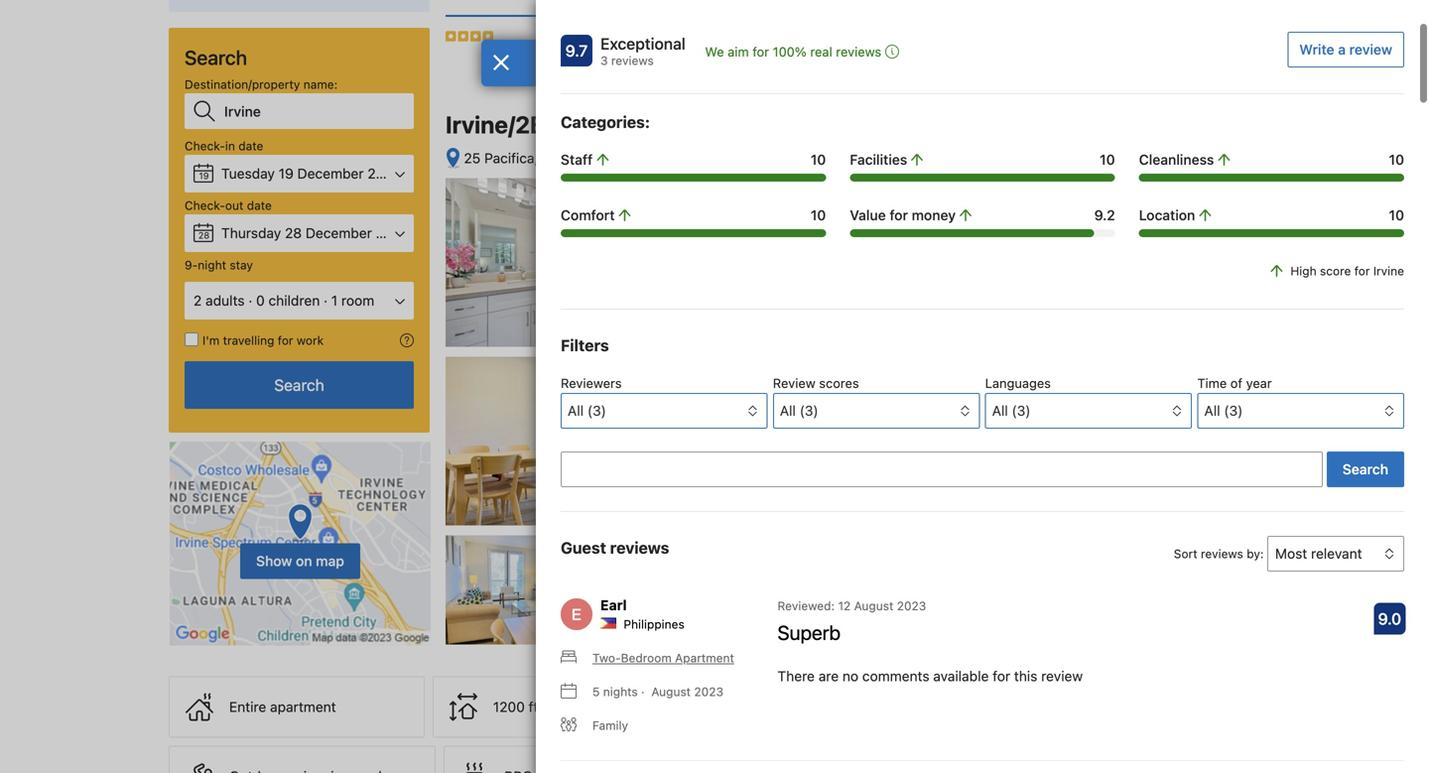 Task type: vqa. For each thing, say whether or not it's contained in the screenshot.
sustainable inside 28 Palms Ranch offers accommodations in Twentynine Palms, 7 miles from Fortynine Palms Oasis Trail and 25 miles from Willow Hole. Private parking is available on site at this sustainable property.
no



Task type: describe. For each thing, give the bounding box(es) containing it.
cleanliness 10 meter
[[1139, 174, 1405, 182]]

for inside list of reviews region
[[993, 668, 1011, 684]]

date for check-out date
[[247, 199, 272, 212]]

entire
[[229, 699, 266, 715]]

9.7 for rated exceptional element to the bottom
[[1214, 207, 1236, 226]]

2023 for thursday 28 december 2023
[[376, 225, 409, 241]]

all (3) button for reviewers
[[561, 393, 768, 429]]

all (3) for reviewers
[[568, 403, 606, 419]]

write a review
[[1300, 41, 1393, 58]]

9.2
[[1095, 207, 1115, 223]]

a
[[1338, 41, 1346, 58]]

for right the value
[[890, 207, 908, 223]]

irvine/2bedrooms/2bathrooms/kitchen/pool/apartment
[[446, 110, 1058, 138]]

two-bedroom apartment
[[593, 651, 734, 665]]

work
[[297, 334, 324, 347]]

0 horizontal spatial rated exceptional element
[[601, 32, 686, 56]]

search button inside section
[[185, 361, 414, 409]]

10 for comfort
[[811, 207, 826, 223]]

united
[[656, 150, 698, 166]]

night
[[198, 258, 226, 272]]

for for high score for irvine
[[1355, 264, 1370, 278]]

10 for location
[[1389, 207, 1405, 223]]

1 vertical spatial search button
[[1327, 452, 1405, 487]]

comfort
[[561, 207, 615, 223]]

categories:
[[561, 113, 650, 132]]

show on map
[[256, 553, 344, 570]]

reviewed: 12 august 2023
[[778, 599, 926, 613]]

all (3) for time of year
[[1205, 403, 1243, 419]]

all for time of year
[[1205, 403, 1221, 419]]

reviews down cleanliness
[[1159, 220, 1201, 234]]

0 horizontal spatial search
[[185, 46, 247, 69]]

1 vertical spatial august
[[652, 685, 691, 699]]

review
[[773, 376, 816, 391]]

1 horizontal spatial map
[[932, 150, 962, 166]]

5
[[593, 685, 600, 699]]

year
[[1246, 376, 1272, 391]]

ft²
[[529, 699, 543, 715]]

apartment
[[270, 699, 336, 715]]

december for 19
[[297, 165, 364, 182]]

9-
[[185, 258, 198, 272]]

10 for facilities
[[1100, 151, 1115, 168]]

excellent
[[758, 150, 821, 166]]

aim
[[728, 44, 749, 59]]

name:
[[303, 77, 338, 91]]

languages
[[985, 376, 1051, 391]]

map inside search section
[[316, 553, 344, 570]]

sort reviews by:
[[1174, 547, 1264, 561]]

show
[[892, 150, 929, 166]]

two-
[[593, 651, 621, 665]]

25
[[464, 150, 481, 166]]

out
[[225, 199, 244, 212]]

scored 9.7 element for the left rated exceptional element
[[561, 35, 593, 67]]

9.7 for the left rated exceptional element
[[565, 41, 588, 60]]

destination/property name:
[[185, 77, 338, 91]]

stay
[[230, 258, 253, 272]]

for for i'm travelling for work
[[278, 334, 293, 347]]

of
[[1231, 376, 1243, 391]]

location 10 meter
[[1139, 229, 1405, 237]]

100%
[[773, 44, 807, 59]]

high score for irvine
[[1291, 264, 1405, 278]]

entire apartment button
[[169, 676, 425, 738]]

i'm travelling for work
[[202, 334, 324, 347]]

we
[[705, 44, 724, 59]]

location
[[824, 150, 879, 166]]

bedroom
[[621, 651, 672, 665]]

value
[[850, 207, 886, 223]]

high
[[1291, 264, 1317, 278]]

this
[[1014, 668, 1038, 684]]

value for money 9.2 meter
[[850, 229, 1115, 237]]

we aim for 100% real reviews
[[705, 44, 882, 59]]

family
[[593, 719, 628, 733]]

apartment
[[675, 651, 734, 665]]

1 horizontal spatial 19
[[279, 165, 294, 182]]

all (3) for review scores
[[780, 403, 819, 419]]

9.0
[[1378, 609, 1402, 628]]

2023 for reviewed: 12 august 2023
[[897, 599, 926, 613]]

all (3) button for time of year
[[1198, 393, 1405, 429]]

money
[[912, 207, 956, 223]]

filter reviews region
[[561, 334, 1405, 429]]

filters
[[561, 336, 609, 355]]

tuesday 19 december 2023
[[221, 165, 401, 182]]

thursday
[[221, 225, 281, 241]]

by:
[[1247, 547, 1264, 561]]

0 vertical spatial august
[[854, 599, 894, 613]]

5 nights · august 2023
[[593, 685, 724, 699]]

(3) for review scores
[[800, 403, 819, 419]]

sort
[[1174, 547, 1198, 561]]

exceptional 3 reviews for the left rated exceptional element
[[601, 34, 686, 67]]

review inside region
[[1041, 668, 1083, 684]]

in
[[225, 139, 235, 153]]

check- for out
[[185, 199, 225, 212]]

reviewers
[[561, 376, 622, 391]]

for for we aim for 100% real reviews
[[753, 44, 769, 59]]

comfort 10 meter
[[561, 229, 826, 237]]

scored 9.0 element
[[1374, 603, 1406, 635]]

92618,
[[608, 150, 652, 166]]

irvine
[[1374, 264, 1405, 278]]

time
[[1198, 376, 1227, 391]]

location
[[1139, 207, 1195, 223]]

10 for staff
[[811, 151, 826, 168]]

time of year
[[1198, 376, 1272, 391]]

3 for rated exceptional element to the bottom
[[1148, 220, 1155, 234]]

travelling
[[223, 334, 274, 347]]

earl
[[601, 597, 627, 613]]

states
[[702, 150, 743, 166]]

3 for the left rated exceptional element
[[601, 54, 608, 67]]

review categories element
[[561, 110, 650, 134]]

there are no comments available for this review
[[778, 668, 1083, 684]]



Task type: locate. For each thing, give the bounding box(es) containing it.
rated exceptional element down cleanliness
[[1011, 198, 1201, 222]]

1 all from the left
[[568, 403, 584, 419]]

on
[[296, 553, 312, 570]]

all (3) button for languages
[[985, 393, 1192, 429]]

1 horizontal spatial scored 9.7 element
[[1209, 201, 1241, 233]]

all (3) button down the reviewers
[[561, 393, 768, 429]]

0 vertical spatial rated exceptional element
[[601, 32, 686, 56]]

reviews right guest
[[610, 539, 669, 557]]

philippines
[[624, 617, 685, 631]]

rated exceptional element
[[601, 32, 686, 56], [1011, 198, 1201, 222]]

list of reviews region
[[549, 572, 1416, 773]]

date
[[238, 139, 263, 153], [247, 199, 272, 212]]

exceptional 3 reviews left we
[[601, 34, 686, 67]]

·
[[641, 685, 645, 699]]

rated exceptional element left we
[[601, 32, 686, 56]]

available
[[933, 668, 989, 684]]

all (3) down the reviewers
[[568, 403, 606, 419]]

all (3) down languages
[[992, 403, 1031, 419]]

2023 for tuesday 19 december 2023
[[368, 165, 401, 182]]

-
[[882, 150, 889, 166]]

close image
[[492, 55, 510, 70]]

4 all from the left
[[1205, 403, 1221, 419]]

december for 28
[[306, 225, 372, 241]]

exceptional
[[601, 34, 686, 53], [1116, 200, 1201, 219]]

exceptional 3 reviews
[[601, 34, 686, 67], [1116, 200, 1201, 234]]

are
[[819, 668, 839, 684]]

(3) down time of year
[[1224, 403, 1243, 419]]

review inside button
[[1350, 41, 1393, 58]]

two-bedroom apartment link
[[561, 649, 734, 667]]

click to open map view image
[[446, 147, 461, 170]]

0 horizontal spatial 3
[[601, 54, 608, 67]]

1 horizontal spatial rated exceptional element
[[1011, 198, 1201, 222]]

1200 ft² size button
[[433, 676, 661, 738]]

all down languages
[[992, 403, 1008, 419]]

all down review
[[780, 403, 796, 419]]

reviews left by:
[[1201, 547, 1244, 561]]

reviewed:
[[778, 599, 835, 613]]

show on map button
[[169, 441, 432, 647], [240, 544, 360, 579]]

excellent location - show map button
[[758, 150, 962, 166]]

2 vertical spatial search
[[1343, 461, 1389, 477]]

None text field
[[561, 452, 1323, 487]]

all (3) button down languages
[[985, 393, 1192, 429]]

staff
[[561, 151, 593, 168]]

1 vertical spatial date
[[247, 199, 272, 212]]

for inside search section
[[278, 334, 293, 347]]

all (3) button down scores
[[773, 393, 980, 429]]

12
[[838, 599, 851, 613]]

we aim for 100% real reviews button
[[705, 42, 900, 62]]

check- up tuesday
[[185, 139, 225, 153]]

2 all (3) button from the left
[[773, 393, 980, 429]]

exceptional 3 reviews for rated exceptional element to the bottom
[[1116, 200, 1201, 234]]

(3) for time of year
[[1224, 403, 1243, 419]]

scored 9.7 element for rated exceptional element to the bottom
[[1209, 201, 1241, 233]]

reviews right real
[[836, 44, 882, 59]]

date right out
[[247, 199, 272, 212]]

destination/property
[[185, 77, 300, 91]]

3 (3) from the left
[[1012, 403, 1031, 419]]

1 vertical spatial december
[[306, 225, 372, 241]]

2 horizontal spatial search
[[1343, 461, 1389, 477]]

1 all (3) from the left
[[568, 403, 606, 419]]

(3) down the reviewers
[[587, 403, 606, 419]]

real
[[810, 44, 833, 59]]

december down tuesday 19 december 2023
[[306, 225, 372, 241]]

all down the reviewers
[[568, 403, 584, 419]]

reviews inside button
[[836, 44, 882, 59]]

0 vertical spatial review
[[1350, 41, 1393, 58]]

3 all (3) from the left
[[992, 403, 1031, 419]]

0 vertical spatial exceptional
[[601, 34, 686, 53]]

check- down tuesday
[[185, 199, 225, 212]]

for right aim at the right top of the page
[[753, 44, 769, 59]]

comments
[[862, 668, 930, 684]]

19 right tuesday
[[279, 165, 294, 182]]

show
[[256, 553, 292, 570]]

date for check-in date
[[238, 139, 263, 153]]

1 horizontal spatial review
[[1350, 41, 1393, 58]]

0 vertical spatial 9.7
[[565, 41, 588, 60]]

scores
[[819, 376, 859, 391]]

exceptional 3 reviews right 9.2
[[1116, 200, 1201, 234]]

check-out date
[[185, 199, 272, 212]]

no
[[843, 668, 859, 684]]

exceptional for rated exceptional element to the bottom
[[1116, 200, 1201, 219]]

19
[[279, 165, 294, 182], [199, 171, 209, 181]]

review scores
[[773, 376, 859, 391]]

tuesday
[[221, 165, 275, 182]]

(3) for reviewers
[[587, 403, 606, 419]]

1 vertical spatial scored 9.7 element
[[1209, 201, 1241, 233]]

check-
[[185, 139, 225, 153], [185, 199, 225, 212]]

all (3) for languages
[[992, 403, 1031, 419]]

guest reviews
[[561, 539, 669, 557]]

1 horizontal spatial 9.7
[[1214, 207, 1236, 226]]

for left irvine
[[1355, 264, 1370, 278]]

1 vertical spatial 9.7
[[1214, 207, 1236, 226]]

0 horizontal spatial 19
[[199, 171, 209, 181]]

1 horizontal spatial search button
[[1327, 452, 1405, 487]]

for inside button
[[753, 44, 769, 59]]

0 horizontal spatial august
[[652, 685, 691, 699]]

10 for cleanliness
[[1389, 151, 1405, 168]]

check- for in
[[185, 139, 225, 153]]

1 horizontal spatial 3
[[1148, 220, 1155, 234]]

1 vertical spatial search
[[274, 376, 324, 395]]

cleanliness
[[1139, 151, 1214, 168]]

superb
[[778, 621, 841, 644]]

1 check- from the top
[[185, 139, 225, 153]]

0 vertical spatial exceptional 3 reviews
[[601, 34, 686, 67]]

facilities 10 meter
[[850, 174, 1115, 182]]

all for languages
[[992, 403, 1008, 419]]

2 (3) from the left
[[800, 403, 819, 419]]

0 vertical spatial scored 9.7 element
[[561, 35, 593, 67]]

all (3) button for review scores
[[773, 393, 980, 429]]

0 vertical spatial map
[[932, 150, 962, 166]]

thursday 28 december 2023
[[221, 225, 409, 241]]

(3) down languages
[[1012, 403, 1031, 419]]

1 vertical spatial rated exceptional element
[[1011, 198, 1201, 222]]

facilities
[[850, 151, 907, 168]]

1200 ft² size
[[493, 699, 572, 715]]

4 (3) from the left
[[1224, 403, 1243, 419]]

28 up night
[[198, 230, 210, 241]]

scored 9.7 element right location
[[1209, 201, 1241, 233]]

1 horizontal spatial exceptional
[[1116, 200, 1201, 219]]

9.7
[[565, 41, 588, 60], [1214, 207, 1236, 226]]

pacifica,
[[484, 150, 539, 166]]

25 pacifica, irvine, ca 92618, united states – excellent location - show map
[[464, 150, 962, 166]]

search section
[[161, 0, 438, 647]]

1 horizontal spatial search
[[274, 376, 324, 395]]

4 all (3) button from the left
[[1198, 393, 1405, 429]]

9-night stay
[[185, 258, 253, 272]]

0 vertical spatial check-
[[185, 139, 225, 153]]

irvine,
[[542, 150, 582, 166]]

all (3) down review
[[780, 403, 819, 419]]

exceptional left we
[[601, 34, 686, 53]]

write a review button
[[1288, 32, 1405, 67]]

1 horizontal spatial august
[[854, 599, 894, 613]]

scored 9.7 element
[[561, 35, 593, 67], [1209, 201, 1241, 233]]

review right this
[[1041, 668, 1083, 684]]

0 vertical spatial december
[[297, 165, 364, 182]]

for left work
[[278, 334, 293, 347]]

0 horizontal spatial map
[[316, 553, 344, 570]]

2 all from the left
[[780, 403, 796, 419]]

0 horizontal spatial exceptional 3 reviews
[[601, 34, 686, 67]]

1 vertical spatial exceptional 3 reviews
[[1116, 200, 1201, 234]]

ca
[[585, 150, 604, 166]]

1 vertical spatial check-
[[185, 199, 225, 212]]

december up thursday 28 december 2023
[[297, 165, 364, 182]]

entire apartment
[[229, 699, 336, 715]]

1 vertical spatial map
[[316, 553, 344, 570]]

value for money
[[850, 207, 956, 223]]

search
[[185, 46, 247, 69], [274, 376, 324, 395], [1343, 461, 1389, 477]]

reviews up categories:
[[611, 54, 654, 67]]

3 all (3) button from the left
[[985, 393, 1192, 429]]

1 vertical spatial exceptional
[[1116, 200, 1201, 219]]

3 all from the left
[[992, 403, 1008, 419]]

3 up review categories element
[[601, 54, 608, 67]]

all for review scores
[[780, 403, 796, 419]]

all down time
[[1205, 403, 1221, 419]]

august right ·
[[652, 685, 691, 699]]

1 all (3) button from the left
[[561, 393, 768, 429]]

1 vertical spatial 3
[[1148, 220, 1155, 234]]

map
[[932, 150, 962, 166], [316, 553, 344, 570]]

0 vertical spatial date
[[238, 139, 263, 153]]

size
[[547, 699, 572, 715]]

0 vertical spatial search
[[185, 46, 247, 69]]

(3) down 'review scores'
[[800, 403, 819, 419]]

check-in date
[[185, 139, 263, 153]]

–
[[746, 150, 754, 166]]

august
[[854, 599, 894, 613], [652, 685, 691, 699]]

date right in
[[238, 139, 263, 153]]

0 horizontal spatial 9.7
[[565, 41, 588, 60]]

map right on
[[316, 553, 344, 570]]

exceptional for the left rated exceptional element
[[601, 34, 686, 53]]

all (3)
[[568, 403, 606, 419], [780, 403, 819, 419], [992, 403, 1031, 419], [1205, 403, 1243, 419]]

map right the show
[[932, 150, 962, 166]]

(3) for languages
[[1012, 403, 1031, 419]]

for left this
[[993, 668, 1011, 684]]

guest
[[561, 539, 606, 557]]

1 (3) from the left
[[587, 403, 606, 419]]

all for reviewers
[[568, 403, 584, 419]]

4 all (3) from the left
[[1205, 403, 1243, 419]]

there
[[778, 668, 815, 684]]

0 vertical spatial 3
[[601, 54, 608, 67]]

3 right 9.2
[[1148, 220, 1155, 234]]

all (3) button down year
[[1198, 393, 1405, 429]]

1 horizontal spatial 28
[[285, 225, 302, 241]]

scored 9.7 element right close icon
[[561, 35, 593, 67]]

all (3) down time of year
[[1205, 403, 1243, 419]]

(3)
[[587, 403, 606, 419], [800, 403, 819, 419], [1012, 403, 1031, 419], [1224, 403, 1243, 419]]

december
[[297, 165, 364, 182], [306, 225, 372, 241]]

review right a
[[1350, 41, 1393, 58]]

0 horizontal spatial review
[[1041, 668, 1083, 684]]

9.7 right close icon
[[565, 41, 588, 60]]

2 check- from the top
[[185, 199, 225, 212]]

exceptional down cleanliness
[[1116, 200, 1201, 219]]

1 horizontal spatial exceptional 3 reviews
[[1116, 200, 1201, 234]]

staff 10 meter
[[561, 174, 826, 182]]

0 horizontal spatial 28
[[198, 230, 210, 241]]

0 horizontal spatial search button
[[185, 361, 414, 409]]

9.7 up location 10 meter
[[1214, 207, 1236, 226]]

all
[[568, 403, 584, 419], [780, 403, 796, 419], [992, 403, 1008, 419], [1205, 403, 1221, 419]]

1200
[[493, 699, 525, 715]]

write
[[1300, 41, 1335, 58]]

28 right thursday
[[285, 225, 302, 241]]

0 horizontal spatial scored 9.7 element
[[561, 35, 593, 67]]

august right 12
[[854, 599, 894, 613]]

0 horizontal spatial exceptional
[[601, 34, 686, 53]]

0 vertical spatial search button
[[185, 361, 414, 409]]

scored 10 element
[[1209, 265, 1241, 297]]

2 all (3) from the left
[[780, 403, 819, 419]]

19 down the check-in date
[[199, 171, 209, 181]]

1 vertical spatial review
[[1041, 668, 1083, 684]]



